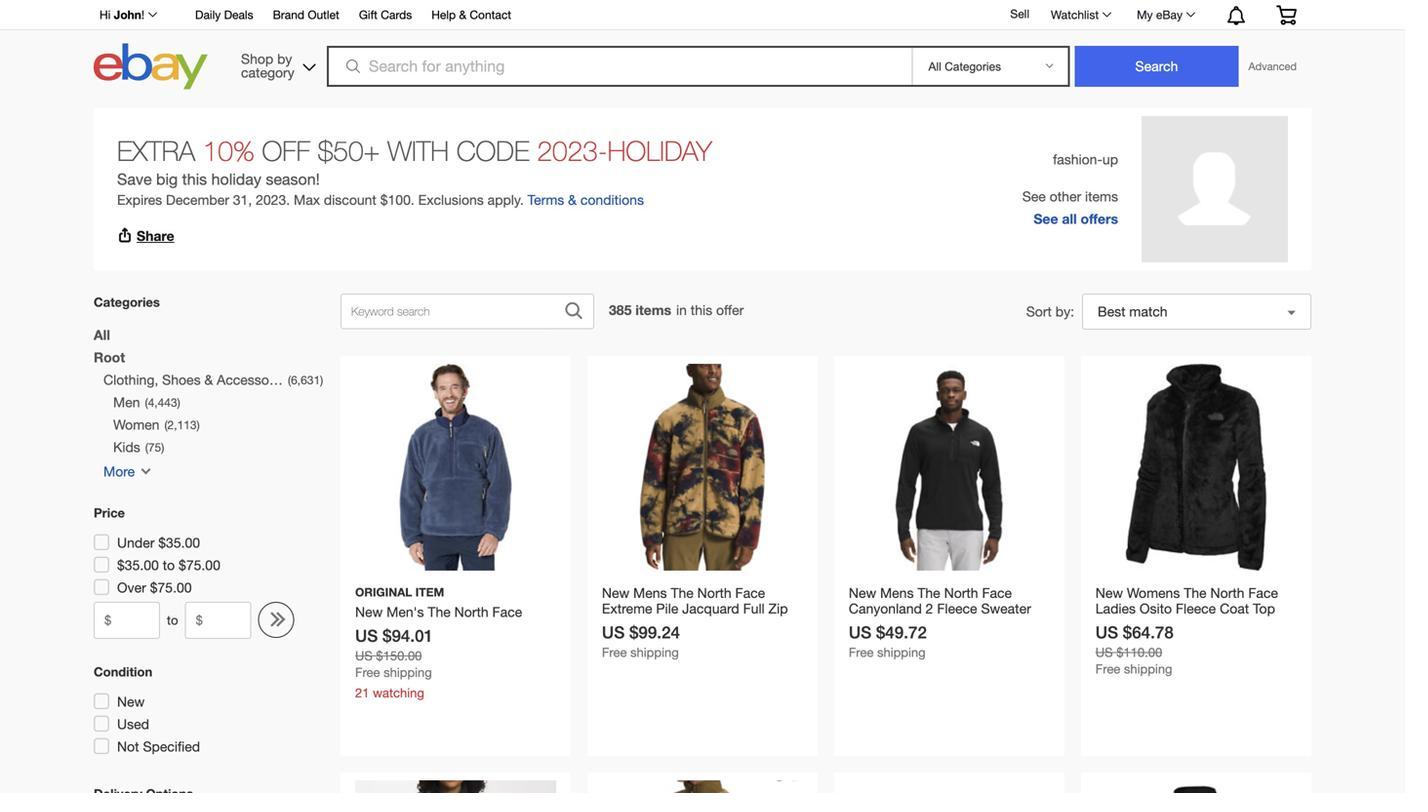 Task type: describe. For each thing, give the bounding box(es) containing it.
men link
[[113, 391, 140, 414]]

10%
[[203, 135, 254, 167]]

clothing, shoes & accessories link
[[103, 369, 291, 391]]

$100.
[[380, 192, 415, 208]]

pile
[[656, 601, 678, 617]]

original
[[355, 586, 412, 599]]

shoes
[[162, 372, 201, 388]]

category
[[241, 64, 294, 81]]

other
[[1050, 188, 1081, 204]]

december
[[166, 192, 229, 208]]

fashion-
[[1053, 151, 1103, 167]]

us up $150.00
[[355, 626, 378, 646]]

best
[[1098, 304, 1126, 320]]

under
[[117, 535, 155, 551]]

fleece for $49.72
[[937, 601, 977, 617]]

season!
[[266, 170, 320, 188]]

cards
[[381, 8, 412, 21]]

more button
[[103, 464, 149, 480]]

face inside new womens the north face ladies osito fleece coat top jacket black us $64.78 us $110.00 free shipping
[[1249, 585, 1278, 601]]

free inside "us $94.01 us $150.00 free shipping 21 watching"
[[355, 665, 380, 680]]

kids
[[113, 439, 140, 455]]

1 vertical spatial $35.00
[[117, 557, 159, 573]]

women
[[113, 417, 160, 433]]

north for us $99.24
[[697, 585, 732, 601]]

face for us $99.24
[[735, 585, 765, 601]]

new for $49.72
[[849, 585, 876, 601]]

top
[[1253, 601, 1275, 617]]

Enter minimum price field
[[94, 602, 160, 639]]

us $94.01 us $150.00 free shipping 21 watching
[[355, 626, 433, 701]]

the inside new womens the north face ladies osito fleece coat top jacket black us $64.78 us $110.00 free shipping
[[1184, 585, 1207, 601]]

offer
[[716, 302, 744, 318]]

$99.24
[[629, 623, 680, 642]]

extreme
[[602, 601, 652, 617]]

(4,443)
[[145, 396, 180, 409]]

zip inside new mens the north face extreme pile jacquard full zip fleece jacket us $99.24 free shipping
[[769, 601, 788, 617]]

31,
[[233, 192, 252, 208]]

$110.00
[[1117, 645, 1162, 660]]

face for us $49.72
[[982, 585, 1012, 601]]

hi
[[100, 8, 111, 21]]

daily deals link
[[195, 5, 253, 26]]

full
[[743, 601, 765, 617]]

terms
[[528, 192, 564, 208]]

sweater
[[981, 601, 1031, 617]]

discount
[[324, 192, 377, 208]]

brand outlet link
[[273, 5, 339, 26]]

$64.78
[[1123, 623, 1174, 642]]

385
[[609, 302, 632, 318]]

new mens the north face canyonland 2 fleece sweater 1/2 zip jacket us $49.72 free shipping
[[849, 585, 1031, 660]]

21
[[355, 686, 369, 701]]

the for us $49.72
[[918, 585, 940, 601]]

shop by category button
[[232, 43, 320, 85]]

free inside new womens the north face ladies osito fleece coat top jacket black us $64.78 us $110.00 free shipping
[[1096, 662, 1121, 677]]

kids link
[[113, 436, 140, 459]]

root
[[94, 349, 125, 365]]

fleece for $64.78
[[1176, 601, 1216, 617]]

this inside the extra 10% off $50+ with code 2023-holiday save big this holiday season! expires december 31, 2023. max discount $100. exclusions apply. terms & conditions
[[182, 170, 207, 188]]

jacquard
[[682, 601, 739, 617]]

ebay
[[1156, 8, 1183, 21]]

by:
[[1056, 304, 1074, 320]]

jacket for $49.72
[[896, 616, 936, 632]]

daily
[[195, 8, 221, 21]]

free inside new mens the north face canyonland 2 fleece sweater 1/2 zip jacket us $49.72 free shipping
[[849, 645, 874, 660]]

item
[[415, 586, 444, 599]]

shipping inside new womens the north face ladies osito fleece coat top jacket black us $64.78 us $110.00 free shipping
[[1124, 662, 1173, 677]]

help & contact
[[432, 8, 511, 21]]

terms & conditions link
[[528, 192, 644, 208]]

fleece inside new mens the north face extreme pile jacquard full zip fleece jacket us $99.24 free shipping
[[602, 616, 642, 632]]

john
[[114, 8, 141, 21]]

shipping inside new mens the north face extreme pile jacquard full zip fleece jacket us $99.24 free shipping
[[630, 645, 679, 660]]

match
[[1130, 304, 1168, 320]]

north inside new womens the north face ladies osito fleece coat top jacket black us $64.78 us $110.00 free shipping
[[1211, 585, 1245, 601]]

men
[[113, 394, 140, 410]]

(2,113)
[[164, 418, 200, 432]]

(6,631)
[[288, 373, 323, 387]]

best match
[[1098, 304, 1168, 320]]

women link
[[113, 414, 160, 436]]

holiday
[[211, 170, 261, 188]]

apply.
[[488, 192, 524, 208]]

sort
[[1026, 304, 1052, 320]]

original item
[[355, 586, 444, 599]]

the for us $99.24
[[671, 585, 694, 601]]

0 vertical spatial $35.00
[[158, 535, 200, 551]]

shop by category banner
[[89, 0, 1312, 95]]

& inside "all root clothing, shoes & accessories (6,631) men (4,443) women (2,113) kids (75) more"
[[204, 372, 213, 388]]

new mens the north face extreme pile jacquard full zip fleece jacket us $99.24 free shipping
[[602, 585, 788, 660]]

watchlist
[[1051, 8, 1099, 21]]

brand outlet
[[273, 8, 339, 21]]

2
[[926, 601, 933, 617]]

off
[[262, 135, 310, 167]]

over
[[117, 580, 146, 596]]

2023.
[[256, 192, 290, 208]]

items inside see other items see all offers
[[1085, 188, 1118, 204]]

new for $64.78
[[1096, 585, 1123, 601]]

specified
[[143, 739, 200, 755]]

Enter maximum price field
[[185, 602, 251, 639]]

all root clothing, shoes & accessories (6,631) men (4,443) women (2,113) kids (75) more
[[94, 327, 323, 480]]

Keyword search text field
[[342, 295, 554, 328]]

jacket inside new womens the north face ladies osito fleece coat top jacket black us $64.78 us $110.00 free shipping
[[1096, 616, 1136, 632]]

holiday
[[608, 135, 712, 167]]

to inside the price under $35.00 $35.00 to $75.00 over $75.00
[[163, 557, 175, 573]]

fashion-up profile image image
[[1142, 116, 1288, 263]]



Task type: vqa. For each thing, say whether or not it's contained in the screenshot.
$190.27
no



Task type: locate. For each thing, give the bounding box(es) containing it.
condition
[[94, 665, 152, 680]]

$35.00
[[158, 535, 200, 551], [117, 557, 159, 573]]

shipping down $49.72
[[877, 645, 926, 660]]

& inside "help & contact" link
[[459, 8, 467, 21]]

fleece left pile
[[602, 616, 642, 632]]

shipping down $110.00
[[1124, 662, 1173, 677]]

see
[[1022, 188, 1046, 204], [1034, 211, 1058, 227]]

mens for $99.24
[[633, 585, 667, 601]]

new inside the 'new used not specified'
[[117, 694, 145, 710]]

used
[[117, 716, 149, 732]]

osito
[[1140, 601, 1172, 617]]

all
[[94, 327, 110, 343]]

north left top
[[1211, 585, 1245, 601]]

ladies
[[1096, 601, 1136, 617]]

north inside new mens the north face extreme pile jacquard full zip fleece jacket us $99.24 free shipping
[[697, 585, 732, 601]]

us
[[602, 623, 625, 642], [849, 623, 872, 642], [1096, 623, 1118, 642], [355, 626, 378, 646], [1096, 645, 1113, 660], [355, 648, 373, 664]]

new up the 1/2
[[849, 585, 876, 601]]

& right shoes
[[204, 372, 213, 388]]

the up $49.72
[[918, 585, 940, 601]]

shipping inside "us $94.01 us $150.00 free shipping 21 watching"
[[384, 665, 432, 680]]

us down extreme
[[602, 623, 625, 642]]

fleece left coat
[[1176, 601, 1216, 617]]

the right womens
[[1184, 585, 1207, 601]]

sell link
[[1002, 7, 1038, 21]]

jacket inside new mens the north face canyonland 2 fleece sweater 1/2 zip jacket us $49.72 free shipping
[[896, 616, 936, 632]]

1 vertical spatial to
[[167, 613, 178, 628]]

share button
[[117, 228, 174, 244]]

1 vertical spatial items
[[636, 302, 671, 318]]

fleece right 2
[[937, 601, 977, 617]]

womens
[[1127, 585, 1180, 601]]

1 horizontal spatial &
[[459, 8, 467, 21]]

0 horizontal spatial jacket
[[646, 616, 687, 632]]

this right in
[[691, 302, 713, 318]]

see all offers link
[[1034, 208, 1118, 230]]

$75.00 up enter maximum price field
[[179, 557, 220, 573]]

free down extreme
[[602, 645, 627, 660]]

north inside new mens the north face canyonland 2 fleece sweater 1/2 zip jacket us $49.72 free shipping
[[944, 585, 978, 601]]

see left other
[[1022, 188, 1046, 204]]

3 the from the left
[[1184, 585, 1207, 601]]

& right help
[[459, 8, 467, 21]]

gift cards link
[[359, 5, 412, 26]]

1 vertical spatial &
[[568, 192, 577, 208]]

1 horizontal spatial the
[[918, 585, 940, 601]]

my
[[1137, 8, 1153, 21]]

my ebay
[[1137, 8, 1183, 21]]

mens up the $99.24
[[633, 585, 667, 601]]

1 chevron right image from the left
[[267, 612, 283, 630]]

2 horizontal spatial fleece
[[1176, 601, 1216, 617]]

items
[[1085, 188, 1118, 204], [636, 302, 671, 318]]

new inside new mens the north face extreme pile jacquard full zip fleece jacket us $99.24 free shipping
[[602, 585, 630, 601]]

gift
[[359, 8, 378, 21]]

0 horizontal spatial items
[[636, 302, 671, 318]]

new womens the north face ladies osito fleece coat top jacket black us $64.78 us $110.00 free shipping
[[1096, 585, 1278, 677]]

deals
[[224, 8, 253, 21]]

2 horizontal spatial north
[[1211, 585, 1245, 601]]

help
[[432, 8, 456, 21]]

see other items link
[[1022, 185, 1118, 208]]

zip right the 1/2
[[872, 616, 892, 632]]

not
[[117, 739, 139, 755]]

$35.00 down under
[[117, 557, 159, 573]]

extra
[[117, 135, 195, 167]]

1 vertical spatial see
[[1034, 211, 1058, 227]]

0 horizontal spatial north
[[697, 585, 732, 601]]

us inside new mens the north face canyonland 2 fleece sweater 1/2 zip jacket us $49.72 free shipping
[[849, 623, 872, 642]]

north
[[697, 585, 732, 601], [944, 585, 978, 601], [1211, 585, 1245, 601]]

new for $99.24
[[602, 585, 630, 601]]

face inside new mens the north face canyonland 2 fleece sweater 1/2 zip jacket us $49.72 free shipping
[[982, 585, 1012, 601]]

1 horizontal spatial mens
[[880, 585, 914, 601]]

with
[[388, 135, 449, 167]]

2 horizontal spatial &
[[568, 192, 577, 208]]

extra 10% off $50+ with code 2023-holiday save big this holiday season! expires december 31, 2023. max discount $100. exclusions apply. terms & conditions
[[117, 135, 712, 208]]

0 horizontal spatial this
[[182, 170, 207, 188]]

1 horizontal spatial this
[[691, 302, 713, 318]]

0 vertical spatial see
[[1022, 188, 1046, 204]]

us left $150.00
[[355, 648, 373, 664]]

new up used
[[117, 694, 145, 710]]

2 horizontal spatial the
[[1184, 585, 1207, 601]]

new inside new womens the north face ladies osito fleece coat top jacket black us $64.78 us $110.00 free shipping
[[1096, 585, 1123, 601]]

None submit
[[1075, 46, 1239, 87]]

share
[[137, 228, 174, 244]]

this up december
[[182, 170, 207, 188]]

watchlist link
[[1040, 3, 1120, 26]]

the inside new mens the north face extreme pile jacquard full zip fleece jacket us $99.24 free shipping
[[671, 585, 694, 601]]

save
[[117, 170, 152, 188]]

3 face from the left
[[1249, 585, 1278, 601]]

0 horizontal spatial the
[[671, 585, 694, 601]]

&
[[459, 8, 467, 21], [568, 192, 577, 208], [204, 372, 213, 388]]

sort by:
[[1026, 304, 1074, 320]]

1 the from the left
[[671, 585, 694, 601]]

contact
[[470, 8, 511, 21]]

free inside new mens the north face extreme pile jacquard full zip fleece jacket us $99.24 free shipping
[[602, 645, 627, 660]]

1 north from the left
[[697, 585, 732, 601]]

accessories
[[217, 372, 291, 388]]

1 horizontal spatial face
[[982, 585, 1012, 601]]

jacket inside new mens the north face extreme pile jacquard full zip fleece jacket us $99.24 free shipping
[[646, 616, 687, 632]]

price under $35.00 $35.00 to $75.00 over $75.00
[[94, 506, 220, 596]]

1 vertical spatial $75.00
[[150, 580, 192, 596]]

3 north from the left
[[1211, 585, 1245, 601]]

2 face from the left
[[982, 585, 1012, 601]]

0 vertical spatial &
[[459, 8, 467, 21]]

account navigation
[[89, 0, 1312, 30]]

my ebay link
[[1126, 3, 1204, 26]]

2 chevron right image from the left
[[273, 612, 288, 630]]

jacket for $99.24
[[646, 616, 687, 632]]

new used not specified
[[117, 694, 200, 755]]

1 horizontal spatial north
[[944, 585, 978, 601]]

new left womens
[[1096, 585, 1123, 601]]

free down the 1/2
[[849, 645, 874, 660]]

0 vertical spatial this
[[182, 170, 207, 188]]

chevron right image
[[267, 612, 283, 630], [273, 612, 288, 630]]

1 horizontal spatial zip
[[872, 616, 892, 632]]

0 horizontal spatial fleece
[[602, 616, 642, 632]]

more
[[103, 464, 135, 480]]

us left $110.00
[[1096, 645, 1113, 660]]

in
[[676, 302, 687, 318]]

items left in
[[636, 302, 671, 318]]

Search for anything text field
[[330, 48, 908, 85]]

gift cards
[[359, 8, 412, 21]]

up
[[1103, 151, 1118, 167]]

the up the $99.24
[[671, 585, 694, 601]]

mens inside new mens the north face canyonland 2 fleece sweater 1/2 zip jacket us $49.72 free shipping
[[880, 585, 914, 601]]

2 horizontal spatial jacket
[[1096, 616, 1136, 632]]

$94.01
[[383, 626, 433, 646]]

mens
[[633, 585, 667, 601], [880, 585, 914, 601]]

2 jacket from the left
[[896, 616, 936, 632]]

see other items see all offers
[[1022, 188, 1118, 227]]

north left 'full'
[[697, 585, 732, 601]]

0 horizontal spatial face
[[735, 585, 765, 601]]

best match button
[[1082, 294, 1312, 330]]

shop by category
[[241, 51, 294, 81]]

code
[[457, 135, 530, 167]]

clothing,
[[103, 372, 158, 388]]

1/2
[[849, 616, 869, 632]]

1 horizontal spatial jacket
[[896, 616, 936, 632]]

& right terms
[[568, 192, 577, 208]]

2 vertical spatial &
[[204, 372, 213, 388]]

1 horizontal spatial fleece
[[937, 601, 977, 617]]

expires
[[117, 192, 162, 208]]

us inside new mens the north face extreme pile jacquard full zip fleece jacket us $99.24 free shipping
[[602, 623, 625, 642]]

the
[[671, 585, 694, 601], [918, 585, 940, 601], [1184, 585, 1207, 601]]

zip inside new mens the north face canyonland 2 fleece sweater 1/2 zip jacket us $49.72 free shipping
[[872, 616, 892, 632]]

big
[[156, 170, 178, 188]]

1 horizontal spatial items
[[1085, 188, 1118, 204]]

exclusions
[[418, 192, 484, 208]]

all
[[1062, 211, 1077, 227]]

0 horizontal spatial &
[[204, 372, 213, 388]]

0 vertical spatial $75.00
[[179, 557, 220, 573]]

face inside new mens the north face extreme pile jacquard full zip fleece jacket us $99.24 free shipping
[[735, 585, 765, 601]]

mens left 2
[[880, 585, 914, 601]]

0 vertical spatial items
[[1085, 188, 1118, 204]]

mens for $49.72
[[880, 585, 914, 601]]

categories
[[94, 295, 160, 310]]

free down $110.00
[[1096, 662, 1121, 677]]

to
[[163, 557, 175, 573], [167, 613, 178, 628]]

brand
[[273, 8, 305, 21]]

this
[[182, 170, 207, 188], [691, 302, 713, 318]]

us down "canyonland"
[[849, 623, 872, 642]]

north for us $49.72
[[944, 585, 978, 601]]

3 jacket from the left
[[1096, 616, 1136, 632]]

$75.00 right over
[[150, 580, 192, 596]]

free
[[602, 645, 627, 660], [849, 645, 874, 660], [1096, 662, 1121, 677], [355, 665, 380, 680]]

0 vertical spatial to
[[163, 557, 175, 573]]

2 the from the left
[[918, 585, 940, 601]]

north right 2
[[944, 585, 978, 601]]

0 horizontal spatial zip
[[769, 601, 788, 617]]

new left pile
[[602, 585, 630, 601]]

1 jacket from the left
[[646, 616, 687, 632]]

fashion-up
[[1053, 151, 1118, 167]]

daily deals
[[195, 8, 253, 21]]

new inside new mens the north face canyonland 2 fleece sweater 1/2 zip jacket us $49.72 free shipping
[[849, 585, 876, 601]]

items up the offers
[[1085, 188, 1118, 204]]

& inside the extra 10% off $50+ with code 2023-holiday save big this holiday season! expires december 31, 2023. max discount $100. exclusions apply. terms & conditions
[[568, 192, 577, 208]]

2 north from the left
[[944, 585, 978, 601]]

outlet
[[308, 8, 339, 21]]

1 mens from the left
[[633, 585, 667, 601]]

fleece inside new mens the north face canyonland 2 fleece sweater 1/2 zip jacket us $49.72 free shipping
[[937, 601, 977, 617]]

385 items in this offer
[[609, 302, 744, 318]]

shipping inside new mens the north face canyonland 2 fleece sweater 1/2 zip jacket us $49.72 free shipping
[[877, 645, 926, 660]]

2023-
[[537, 135, 608, 167]]

shipping down $150.00
[[384, 665, 432, 680]]

jacket
[[646, 616, 687, 632], [896, 616, 936, 632], [1096, 616, 1136, 632]]

offers
[[1081, 211, 1118, 227]]

see left 'all' at the right top
[[1034, 211, 1058, 227]]

the inside new mens the north face canyonland 2 fleece sweater 1/2 zip jacket us $49.72 free shipping
[[918, 585, 940, 601]]

2 mens from the left
[[880, 585, 914, 601]]

none submit inside shop by category 'banner'
[[1075, 46, 1239, 87]]

your shopping cart image
[[1276, 5, 1298, 25]]

mens inside new mens the north face extreme pile jacquard full zip fleece jacket us $99.24 free shipping
[[633, 585, 667, 601]]

1 vertical spatial this
[[691, 302, 713, 318]]

free up '21'
[[355, 665, 380, 680]]

zip right 'full'
[[769, 601, 788, 617]]

fleece
[[937, 601, 977, 617], [1176, 601, 1216, 617], [602, 616, 642, 632]]

1 face from the left
[[735, 585, 765, 601]]

us down ladies
[[1096, 623, 1118, 642]]

shipping down the $99.24
[[630, 645, 679, 660]]

fleece inside new womens the north face ladies osito fleece coat top jacket black us $64.78 us $110.00 free shipping
[[1176, 601, 1216, 617]]

$35.00 right under
[[158, 535, 200, 551]]

black
[[1140, 616, 1174, 632]]

2 horizontal spatial face
[[1249, 585, 1278, 601]]

hi john !
[[100, 8, 144, 21]]

0 horizontal spatial mens
[[633, 585, 667, 601]]

!
[[141, 8, 144, 21]]

shop
[[241, 51, 273, 67]]



